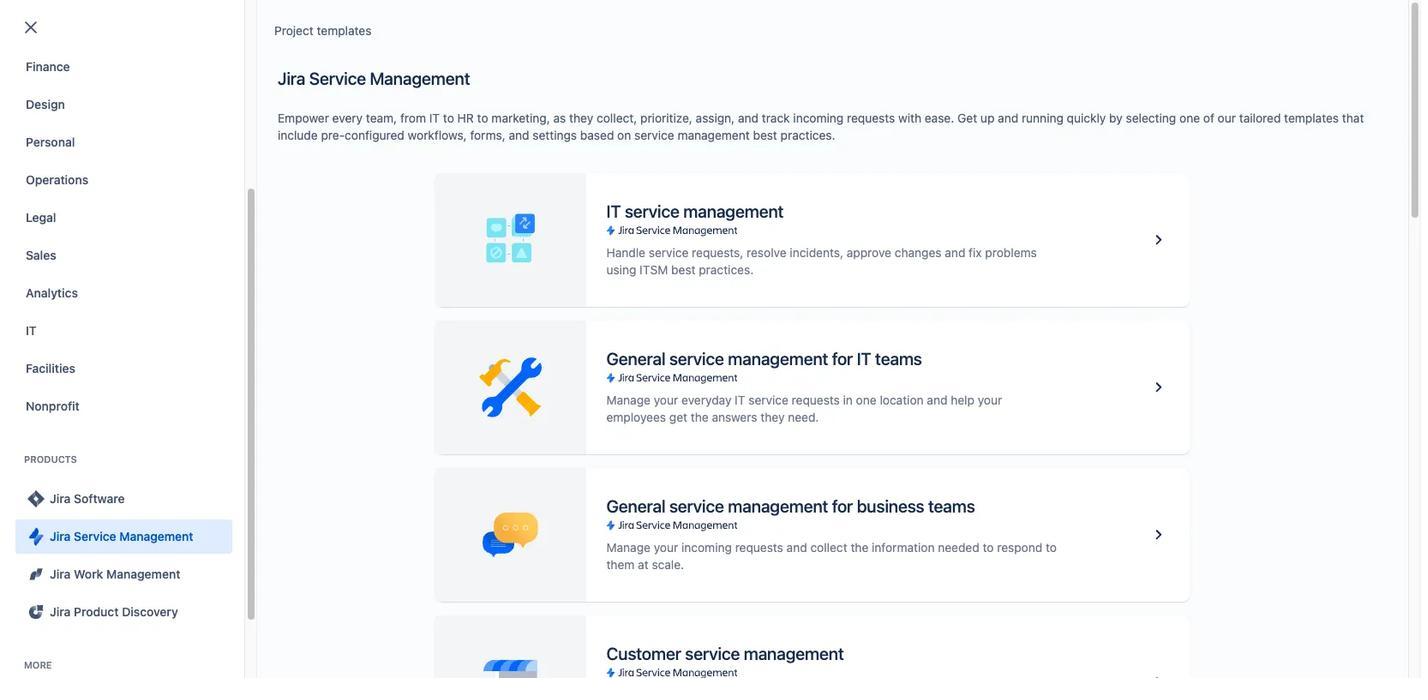 Task type: describe. For each thing, give the bounding box(es) containing it.
managed
[[575, 208, 626, 222]]

manage your incoming requests and collect the information needed to respond to them at scale.
[[606, 540, 1057, 572]]

handle
[[606, 245, 645, 260]]

running
[[1022, 111, 1064, 125]]

as
[[553, 111, 566, 125]]

1 horizontal spatial jira service management
[[278, 69, 470, 88]]

collect
[[810, 540, 847, 555]]

track
[[762, 111, 790, 125]]

Search field
[[1095, 10, 1267, 37]]

that
[[1342, 111, 1364, 125]]

facilities button
[[15, 351, 232, 386]]

service for general service management for it teams
[[669, 349, 724, 369]]

management for it service management
[[683, 201, 784, 221]]

business
[[857, 496, 924, 516]]

customer service management
[[606, 644, 844, 663]]

service inside jira service management 'button'
[[74, 529, 116, 543]]

selecting
[[1126, 111, 1176, 125]]

management for general service management for business teams
[[728, 496, 828, 516]]

software
[[630, 208, 678, 222]]

workflows,
[[408, 128, 467, 142]]

jira for jira work management button
[[50, 567, 71, 581]]

general for general service management for business teams
[[606, 496, 665, 516]]

and down marketing,
[[509, 128, 529, 142]]

requests inside manage your incoming requests and collect the information needed to respond to them at scale.
[[735, 540, 783, 555]]

of
[[1203, 111, 1215, 125]]

to right respond
[[1046, 540, 1057, 555]]

needed
[[938, 540, 980, 555]]

using
[[606, 262, 636, 277]]

to right needed
[[983, 540, 994, 555]]

and right the up
[[998, 111, 1018, 125]]

assign,
[[696, 111, 735, 125]]

it inside button
[[26, 323, 37, 338]]

our
[[1218, 111, 1236, 125]]

jira product discovery
[[50, 604, 178, 619]]

general service management for it teams
[[606, 349, 922, 369]]

it inside empower every team, from it to hr to marketing, as they collect, prioritize, assign, and track incoming requests with ease. get up and running quickly by selecting one of our tailored templates that include pre-configured workflows, forms, and settings based on service management best practices.
[[429, 111, 440, 125]]

management for general service management for it teams
[[728, 349, 828, 369]]

human resources
[[26, 21, 125, 36]]

pre-
[[321, 128, 345, 142]]

service inside empower every team, from it to hr to marketing, as they collect, prioritize, assign, and track incoming requests with ease. get up and running quickly by selecting one of our tailored templates that include pre-configured workflows, forms, and settings based on service management best practices.
[[634, 128, 674, 142]]

operations
[[26, 172, 88, 187]]

resources
[[69, 21, 125, 36]]

include
[[278, 128, 318, 142]]

jira software button
[[15, 482, 232, 516]]

need.
[[788, 410, 819, 424]]

they inside manage your everyday it service requests in one location and help your employees get the answers they need.
[[761, 410, 785, 424]]

all jira products
[[249, 126, 338, 141]]

service for customer service management
[[685, 644, 740, 663]]

marketing,
[[492, 111, 550, 125]]

general service management for business teams image
[[1148, 525, 1169, 545]]

the inside manage your incoming requests and collect the information needed to respond to them at scale.
[[851, 540, 869, 555]]

itsm
[[640, 262, 668, 277]]

human
[[26, 21, 66, 36]]

requests inside manage your everyday it service requests in one location and help your employees get the answers they need.
[[792, 393, 840, 407]]

at
[[638, 557, 649, 572]]

work
[[74, 567, 103, 581]]

jira right all
[[266, 126, 286, 141]]

lead button
[[803, 170, 858, 190]]

software
[[74, 491, 125, 506]]

jira service management image inside 'button'
[[26, 526, 46, 547]]

and inside manage your incoming requests and collect the information needed to respond to them at scale.
[[787, 540, 807, 555]]

service for it service management
[[625, 201, 680, 221]]

star not my project image
[[43, 205, 64, 226]]

problems
[[985, 245, 1037, 260]]

everyday
[[681, 393, 732, 407]]

jira service management button
[[15, 519, 232, 554]]

legal
[[26, 210, 56, 225]]

empower every team, from it to hr to marketing, as they collect, prioritize, assign, and track incoming requests with ease. get up and running quickly by selecting one of our tailored templates that include pre-configured workflows, forms, and settings based on service management best practices.
[[278, 111, 1364, 142]]

to right hr
[[477, 111, 488, 125]]

best inside handle service requests, resolve incidents, approve changes and fix problems using itsm best practices.
[[671, 262, 696, 277]]

personal button
[[15, 125, 232, 159]]

1 horizontal spatial service
[[309, 69, 366, 88]]

finance
[[26, 59, 70, 74]]

in
[[843, 393, 853, 407]]

design
[[26, 97, 65, 111]]

management for jira work management button
[[106, 567, 180, 581]]

sales
[[26, 248, 56, 262]]

prioritize,
[[640, 111, 692, 125]]

finance button
[[15, 50, 232, 84]]

analytics button
[[15, 276, 232, 310]]

jira service management inside 'button'
[[50, 529, 193, 543]]

incidents,
[[790, 245, 843, 260]]

approve
[[847, 245, 891, 260]]

changes
[[895, 245, 942, 260]]

every
[[332, 111, 363, 125]]

get
[[669, 410, 687, 424]]

team-
[[540, 208, 575, 222]]

management for customer service management
[[744, 644, 844, 663]]

one inside empower every team, from it to hr to marketing, as they collect, prioritize, assign, and track incoming requests with ease. get up and running quickly by selecting one of our tailored templates that include pre-configured workflows, forms, and settings based on service management best practices.
[[1180, 111, 1200, 125]]

jira software
[[50, 491, 125, 506]]

products
[[289, 126, 338, 141]]

manage for general service management for business teams
[[606, 540, 651, 555]]

based
[[580, 128, 614, 142]]

teams for general service management for it teams
[[875, 349, 922, 369]]

forms,
[[470, 128, 505, 142]]

requests inside empower every team, from it to hr to marketing, as they collect, prioritize, assign, and track incoming requests with ease. get up and running quickly by selecting one of our tailored templates that include pre-configured workflows, forms, and settings based on service management best practices.
[[847, 111, 895, 125]]

operations button
[[15, 163, 232, 197]]

all
[[249, 126, 262, 141]]

analytics
[[26, 285, 78, 300]]

management for jira service management 'button'
[[119, 529, 193, 543]]

manage for general service management for it teams
[[606, 393, 651, 407]]

sales button
[[15, 238, 232, 273]]

service for handle service requests, resolve incidents, approve changes and fix problems using itsm best practices.
[[649, 245, 689, 260]]

scale.
[[652, 557, 684, 572]]

for for it
[[832, 349, 853, 369]]



Task type: vqa. For each thing, say whether or not it's contained in the screenshot.
incidents,
yes



Task type: locate. For each thing, give the bounding box(es) containing it.
templates left that
[[1284, 111, 1339, 125]]

project templates
[[274, 23, 372, 38]]

service up scale.
[[669, 496, 724, 516]]

0 horizontal spatial practices.
[[699, 262, 754, 277]]

employees
[[606, 410, 666, 424]]

help
[[951, 393, 975, 407]]

0 horizontal spatial incoming
[[681, 540, 732, 555]]

it up manage your everyday it service requests in one location and help your employees get the answers they need.
[[857, 349, 871, 369]]

incoming up scale.
[[681, 540, 732, 555]]

0 horizontal spatial requests
[[735, 540, 783, 555]]

jira software image
[[26, 489, 46, 509], [26, 489, 46, 509]]

requests up need.
[[792, 393, 840, 407]]

name button
[[73, 170, 137, 190]]

1 horizontal spatial one
[[1180, 111, 1200, 125]]

jira product discovery image
[[26, 602, 46, 622], [26, 602, 46, 622]]

projects
[[34, 70, 107, 94]]

incoming
[[793, 111, 844, 125], [681, 540, 732, 555]]

it up answers
[[735, 393, 745, 407]]

jira service management image
[[26, 526, 46, 547]]

service down software in the left of the page
[[74, 529, 116, 543]]

jira left work
[[50, 567, 71, 581]]

1 vertical spatial general
[[606, 496, 665, 516]]

hr
[[457, 111, 474, 125]]

service up handle
[[625, 201, 680, 221]]

open image
[[384, 123, 405, 144]]

up
[[981, 111, 995, 125]]

from
[[400, 111, 426, 125]]

it inside manage your everyday it service requests in one location and help your employees get the answers they need.
[[735, 393, 745, 407]]

manage your everyday it service requests in one location and help your employees get the answers they need.
[[606, 393, 1002, 424]]

service down prioritize,
[[634, 128, 674, 142]]

customer
[[606, 644, 681, 663]]

0 horizontal spatial the
[[691, 410, 709, 424]]

jira work management
[[50, 567, 180, 581]]

collect,
[[597, 111, 637, 125]]

1 vertical spatial teams
[[928, 496, 975, 516]]

jira inside button
[[50, 491, 71, 506]]

jira for the jira software button
[[50, 491, 71, 506]]

product
[[74, 604, 119, 619]]

templates inside empower every team, from it to hr to marketing, as they collect, prioritize, assign, and track incoming requests with ease. get up and running quickly by selecting one of our tailored templates that include pre-configured workflows, forms, and settings based on service management best practices.
[[1284, 111, 1339, 125]]

practices. down requests,
[[699, 262, 754, 277]]

2 vertical spatial management
[[106, 567, 180, 581]]

get
[[958, 111, 977, 125]]

tailored
[[1239, 111, 1281, 125]]

and left the collect on the right bottom of page
[[787, 540, 807, 555]]

jira service management down the jira software button
[[50, 529, 193, 543]]

2 horizontal spatial requests
[[847, 111, 895, 125]]

incoming inside manage your incoming requests and collect the information needed to respond to them at scale.
[[681, 540, 732, 555]]

1 general from the top
[[606, 349, 665, 369]]

jira inside 'button'
[[50, 529, 71, 543]]

and left track
[[738, 111, 759, 125]]

quickly
[[1067, 111, 1106, 125]]

it left software
[[606, 201, 621, 221]]

0 vertical spatial incoming
[[793, 111, 844, 125]]

jira inside 'button'
[[50, 604, 71, 619]]

it up facilities
[[26, 323, 37, 338]]

for up in
[[832, 349, 853, 369]]

ease.
[[925, 111, 954, 125]]

teams for general service management for business teams
[[928, 496, 975, 516]]

service
[[309, 69, 366, 88], [74, 529, 116, 543]]

1 horizontal spatial practices.
[[781, 128, 835, 142]]

fix
[[969, 245, 982, 260]]

answers
[[712, 410, 757, 424]]

requests left 'with'
[[847, 111, 895, 125]]

requests,
[[692, 245, 743, 260]]

management inside empower every team, from it to hr to marketing, as they collect, prioritize, assign, and track incoming requests with ease. get up and running quickly by selecting one of our tailored templates that include pre-configured workflows, forms, and settings based on service management best practices.
[[678, 128, 750, 142]]

your for general service management for business teams
[[654, 540, 678, 555]]

nonprofit button
[[15, 389, 232, 423]]

configured
[[345, 128, 405, 142]]

legal button
[[15, 201, 232, 235]]

service
[[634, 128, 674, 142], [625, 201, 680, 221], [649, 245, 689, 260], [669, 349, 724, 369], [749, 393, 788, 407], [669, 496, 724, 516], [685, 644, 740, 663]]

1 for from the top
[[832, 349, 853, 369]]

0 vertical spatial general
[[606, 349, 665, 369]]

jira up empower
[[278, 69, 305, 88]]

and left fix
[[945, 245, 966, 260]]

service up everyday
[[669, 349, 724, 369]]

by
[[1109, 111, 1123, 125]]

jira
[[278, 69, 305, 88], [266, 126, 286, 141], [50, 491, 71, 506], [50, 529, 71, 543], [50, 567, 71, 581], [50, 604, 71, 619]]

your
[[654, 393, 678, 407], [978, 393, 1002, 407], [654, 540, 678, 555]]

previous image
[[38, 261, 58, 282]]

requests down the general service management for business teams
[[735, 540, 783, 555]]

best right itsm
[[671, 262, 696, 277]]

1 vertical spatial jira service management
[[50, 529, 193, 543]]

they right as
[[569, 111, 593, 125]]

0 vertical spatial templates
[[317, 23, 372, 38]]

best down track
[[753, 128, 777, 142]]

0 vertical spatial jira service management
[[278, 69, 470, 88]]

0 horizontal spatial one
[[856, 393, 877, 407]]

service up answers
[[749, 393, 788, 407]]

the down everyday
[[691, 410, 709, 424]]

1 vertical spatial practices.
[[699, 262, 754, 277]]

1 manage from the top
[[606, 393, 651, 407]]

it up workflows,
[[429, 111, 440, 125]]

location
[[880, 393, 924, 407]]

and inside handle service requests, resolve incidents, approve changes and fix problems using itsm best practices.
[[945, 245, 966, 260]]

customer service management image
[[1148, 672, 1169, 678]]

0 horizontal spatial service
[[74, 529, 116, 543]]

2 vertical spatial requests
[[735, 540, 783, 555]]

nonprofit
[[26, 399, 80, 413]]

it service management image
[[1148, 230, 1169, 250]]

the right the collect on the right bottom of page
[[851, 540, 869, 555]]

incoming inside empower every team, from it to hr to marketing, as they collect, prioritize, assign, and track incoming requests with ease. get up and running quickly by selecting one of our tailored templates that include pre-configured workflows, forms, and settings based on service management best practices.
[[793, 111, 844, 125]]

name
[[80, 173, 113, 187]]

0 horizontal spatial they
[[569, 111, 593, 125]]

1 vertical spatial templates
[[1284, 111, 1339, 125]]

jira work management image
[[26, 564, 46, 585], [26, 564, 46, 585]]

service inside handle service requests, resolve incidents, approve changes and fix problems using itsm best practices.
[[649, 245, 689, 260]]

and left help
[[927, 393, 948, 407]]

1 horizontal spatial requests
[[792, 393, 840, 407]]

general up employees
[[606, 349, 665, 369]]

manage inside manage your everyday it service requests in one location and help your employees get the answers they need.
[[606, 393, 651, 407]]

your up the get
[[654, 393, 678, 407]]

1 vertical spatial requests
[[792, 393, 840, 407]]

jira service management image
[[606, 224, 737, 237], [606, 224, 737, 237], [606, 371, 737, 385], [606, 371, 737, 385], [606, 519, 737, 532], [606, 519, 737, 532], [26, 526, 46, 547], [606, 666, 737, 678], [606, 666, 737, 678]]

management
[[678, 128, 750, 142], [683, 201, 784, 221], [728, 349, 828, 369], [728, 496, 828, 516], [744, 644, 844, 663]]

respond
[[997, 540, 1043, 555]]

1 vertical spatial the
[[851, 540, 869, 555]]

1 vertical spatial they
[[761, 410, 785, 424]]

practices. down track
[[781, 128, 835, 142]]

jira for jira service management 'button'
[[50, 529, 71, 543]]

practices. inside handle service requests, resolve incidents, approve changes and fix problems using itsm best practices.
[[699, 262, 754, 277]]

human resources button
[[15, 12, 232, 46]]

0 vertical spatial management
[[370, 69, 470, 88]]

best inside empower every team, from it to hr to marketing, as they collect, prioritize, assign, and track incoming requests with ease. get up and running quickly by selecting one of our tailored templates that include pre-configured workflows, forms, and settings based on service management best practices.
[[753, 128, 777, 142]]

1 horizontal spatial they
[[761, 410, 785, 424]]

general for general service management for it teams
[[606, 349, 665, 369]]

your inside manage your incoming requests and collect the information needed to respond to them at scale.
[[654, 540, 678, 555]]

team,
[[366, 111, 397, 125]]

incoming right track
[[793, 111, 844, 125]]

0 vertical spatial one
[[1180, 111, 1200, 125]]

1 vertical spatial incoming
[[681, 540, 732, 555]]

jira product discovery button
[[15, 595, 232, 629]]

management inside 'button'
[[119, 529, 193, 543]]

jira service management up team,
[[278, 69, 470, 88]]

1 vertical spatial one
[[856, 393, 877, 407]]

0 vertical spatial for
[[832, 349, 853, 369]]

2 general from the top
[[606, 496, 665, 516]]

your right help
[[978, 393, 1002, 407]]

1 horizontal spatial templates
[[1284, 111, 1339, 125]]

0 vertical spatial practices.
[[781, 128, 835, 142]]

your up scale.
[[654, 540, 678, 555]]

2 for from the top
[[832, 496, 853, 516]]

they inside empower every team, from it to hr to marketing, as they collect, prioritize, assign, and track incoming requests with ease. get up and running quickly by selecting one of our tailored templates that include pre-configured workflows, forms, and settings based on service management best practices.
[[569, 111, 593, 125]]

with
[[898, 111, 921, 125]]

0 vertical spatial the
[[691, 410, 709, 424]]

None text field
[[36, 122, 204, 146]]

banner
[[0, 0, 1421, 48]]

0 vertical spatial they
[[569, 111, 593, 125]]

one
[[1180, 111, 1200, 125], [856, 393, 877, 407]]

0 horizontal spatial jira service management
[[50, 529, 193, 543]]

for up the collect on the right bottom of page
[[832, 496, 853, 516]]

to left hr
[[443, 111, 454, 125]]

templates right project on the top
[[317, 23, 372, 38]]

0 vertical spatial service
[[309, 69, 366, 88]]

for
[[832, 349, 853, 369], [832, 496, 853, 516]]

design button
[[15, 87, 232, 122]]

one left of
[[1180, 111, 1200, 125]]

jira for jira product discovery 'button'
[[50, 604, 71, 619]]

on
[[617, 128, 631, 142]]

it button
[[15, 314, 232, 348]]

teams
[[875, 349, 922, 369], [928, 496, 975, 516]]

0 horizontal spatial teams
[[875, 349, 922, 369]]

and inside manage your everyday it service requests in one location and help your employees get the answers they need.
[[927, 393, 948, 407]]

practices. inside empower every team, from it to hr to marketing, as they collect, prioritize, assign, and track incoming requests with ease. get up and running quickly by selecting one of our tailored templates that include pre-configured workflows, forms, and settings based on service management best practices.
[[781, 128, 835, 142]]

your for general service management for it teams
[[654, 393, 678, 407]]

service right the customer
[[685, 644, 740, 663]]

general service management for it teams image
[[1148, 377, 1169, 398]]

1 horizontal spatial the
[[851, 540, 869, 555]]

the inside manage your everyday it service requests in one location and help your employees get the answers they need.
[[691, 410, 709, 424]]

1 vertical spatial for
[[832, 496, 853, 516]]

0 vertical spatial manage
[[606, 393, 651, 407]]

resolve
[[747, 245, 787, 260]]

one right in
[[856, 393, 877, 407]]

jira right jira service management icon on the bottom of page
[[50, 529, 71, 543]]

management down the jira software button
[[119, 529, 193, 543]]

information
[[872, 540, 935, 555]]

2 manage from the top
[[606, 540, 651, 555]]

management
[[370, 69, 470, 88], [119, 529, 193, 543], [106, 567, 180, 581]]

jira left software in the left of the page
[[50, 491, 71, 506]]

service up itsm
[[649, 245, 689, 260]]

manage
[[606, 393, 651, 407], [606, 540, 651, 555]]

service up every at top left
[[309, 69, 366, 88]]

personal
[[26, 135, 75, 149]]

project templates link
[[274, 21, 372, 41]]

team-managed software
[[540, 208, 678, 222]]

back to projects image
[[21, 17, 41, 38]]

manage up them
[[606, 540, 651, 555]]

for for business
[[832, 496, 853, 516]]

0 horizontal spatial best
[[671, 262, 696, 277]]

0 vertical spatial best
[[753, 128, 777, 142]]

0 horizontal spatial templates
[[317, 23, 372, 38]]

them
[[606, 557, 635, 572]]

service inside manage your everyday it service requests in one location and help your employees get the answers they need.
[[749, 393, 788, 407]]

service for general service management for business teams
[[669, 496, 724, 516]]

1 horizontal spatial teams
[[928, 496, 975, 516]]

manage inside manage your incoming requests and collect the information needed to respond to them at scale.
[[606, 540, 651, 555]]

1 vertical spatial management
[[119, 529, 193, 543]]

1 horizontal spatial best
[[753, 128, 777, 142]]

manage up employees
[[606, 393, 651, 407]]

jira inside button
[[50, 567, 71, 581]]

facilities
[[26, 361, 75, 375]]

teams up needed
[[928, 496, 975, 516]]

1 vertical spatial service
[[74, 529, 116, 543]]

it
[[429, 111, 440, 125], [606, 201, 621, 221], [26, 323, 37, 338], [857, 349, 871, 369], [735, 393, 745, 407]]

lead
[[810, 173, 838, 187]]

general up at
[[606, 496, 665, 516]]

management up discovery
[[106, 567, 180, 581]]

1 vertical spatial manage
[[606, 540, 651, 555]]

they left need.
[[761, 410, 785, 424]]

to
[[443, 111, 454, 125], [477, 111, 488, 125], [983, 540, 994, 555], [1046, 540, 1057, 555]]

general service management for business teams
[[606, 496, 975, 516]]

the
[[691, 410, 709, 424], [851, 540, 869, 555]]

management up from
[[370, 69, 470, 88]]

jira work management button
[[15, 557, 232, 591]]

empower
[[278, 111, 329, 125]]

0 vertical spatial teams
[[875, 349, 922, 369]]

teams up location at the bottom right of page
[[875, 349, 922, 369]]

primary element
[[10, 0, 1095, 48]]

1 horizontal spatial incoming
[[793, 111, 844, 125]]

jira left product
[[50, 604, 71, 619]]

it service management
[[606, 201, 784, 221]]

0 vertical spatial requests
[[847, 111, 895, 125]]

templates
[[317, 23, 372, 38], [1284, 111, 1339, 125]]

management inside button
[[106, 567, 180, 581]]

more
[[24, 659, 52, 670]]

1 vertical spatial best
[[671, 262, 696, 277]]

one inside manage your everyday it service requests in one location and help your employees get the answers they need.
[[856, 393, 877, 407]]



